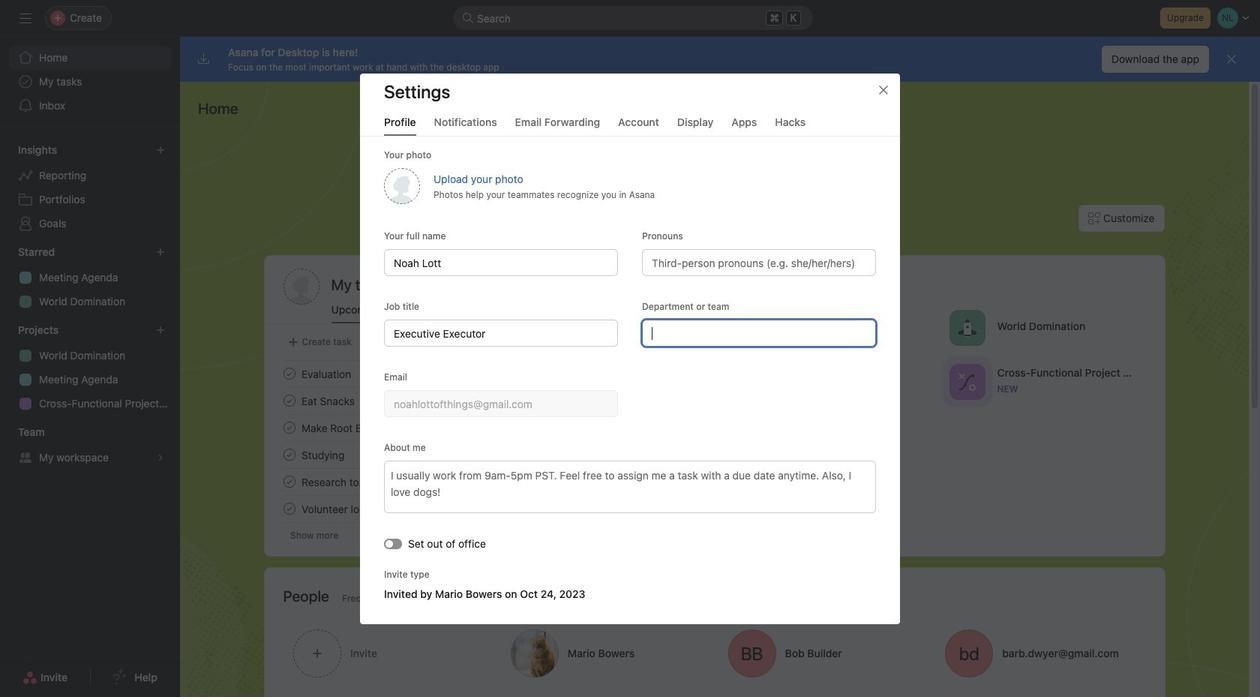 Task type: locate. For each thing, give the bounding box(es) containing it.
Mark complete checkbox
[[280, 392, 298, 410], [280, 419, 298, 437], [280, 446, 298, 464], [280, 500, 298, 518]]

teams element
[[0, 419, 180, 473]]

Mark complete checkbox
[[280, 365, 298, 383], [280, 473, 298, 491]]

None text field
[[384, 249, 618, 276], [384, 319, 618, 346], [384, 390, 618, 417], [384, 249, 618, 276], [384, 319, 618, 346], [384, 390, 618, 417]]

switch
[[384, 538, 402, 549]]

mark complete image for 1st mark complete checkbox from the bottom of the page
[[280, 473, 298, 491]]

1 vertical spatial mark complete checkbox
[[280, 473, 298, 491]]

insights element
[[0, 137, 180, 239]]

mark complete image for fourth mark complete option from the top of the page
[[280, 500, 298, 518]]

hide sidebar image
[[20, 12, 32, 24]]

None text field
[[642, 319, 876, 346]]

mark complete image for fourth mark complete option from the bottom of the page
[[280, 392, 298, 410]]

2 mark complete checkbox from the top
[[280, 473, 298, 491]]

3 mark complete image from the top
[[280, 419, 298, 437]]

mark complete image for 2nd mark complete option from the top
[[280, 419, 298, 437]]

4 mark complete checkbox from the top
[[280, 500, 298, 518]]

mark complete image
[[280, 365, 298, 383], [280, 392, 298, 410], [280, 419, 298, 437], [280, 473, 298, 491], [280, 500, 298, 518]]

2 mark complete image from the top
[[280, 392, 298, 410]]

4 mark complete image from the top
[[280, 473, 298, 491]]

1 mark complete image from the top
[[280, 365, 298, 383]]

5 mark complete image from the top
[[280, 500, 298, 518]]

close image
[[878, 84, 890, 96]]

0 vertical spatial mark complete checkbox
[[280, 365, 298, 383]]

1 mark complete checkbox from the top
[[280, 392, 298, 410]]

mark complete image
[[280, 446, 298, 464]]



Task type: describe. For each thing, give the bounding box(es) containing it.
rocket image
[[958, 319, 976, 337]]

starred element
[[0, 239, 180, 317]]

Third-person pronouns (e.g. she/her/hers) text field
[[642, 249, 876, 276]]

upload new photo image
[[384, 168, 420, 204]]

3 mark complete checkbox from the top
[[280, 446, 298, 464]]

line_and_symbols image
[[958, 373, 976, 391]]

projects element
[[0, 317, 180, 419]]

1 mark complete checkbox from the top
[[280, 365, 298, 383]]

2 mark complete checkbox from the top
[[280, 419, 298, 437]]

add profile photo image
[[283, 269, 319, 305]]

prominent image
[[462, 12, 474, 24]]

I usually work from 9am-5pm PST. Feel free to assign me a task with a due date anytime. Also, I love dogs! text field
[[384, 460, 876, 513]]

global element
[[0, 37, 180, 127]]

mark complete image for 2nd mark complete checkbox from the bottom of the page
[[280, 365, 298, 383]]

dismiss image
[[1226, 53, 1238, 65]]



Task type: vqa. For each thing, say whether or not it's contained in the screenshot.
PROJECTS element
yes



